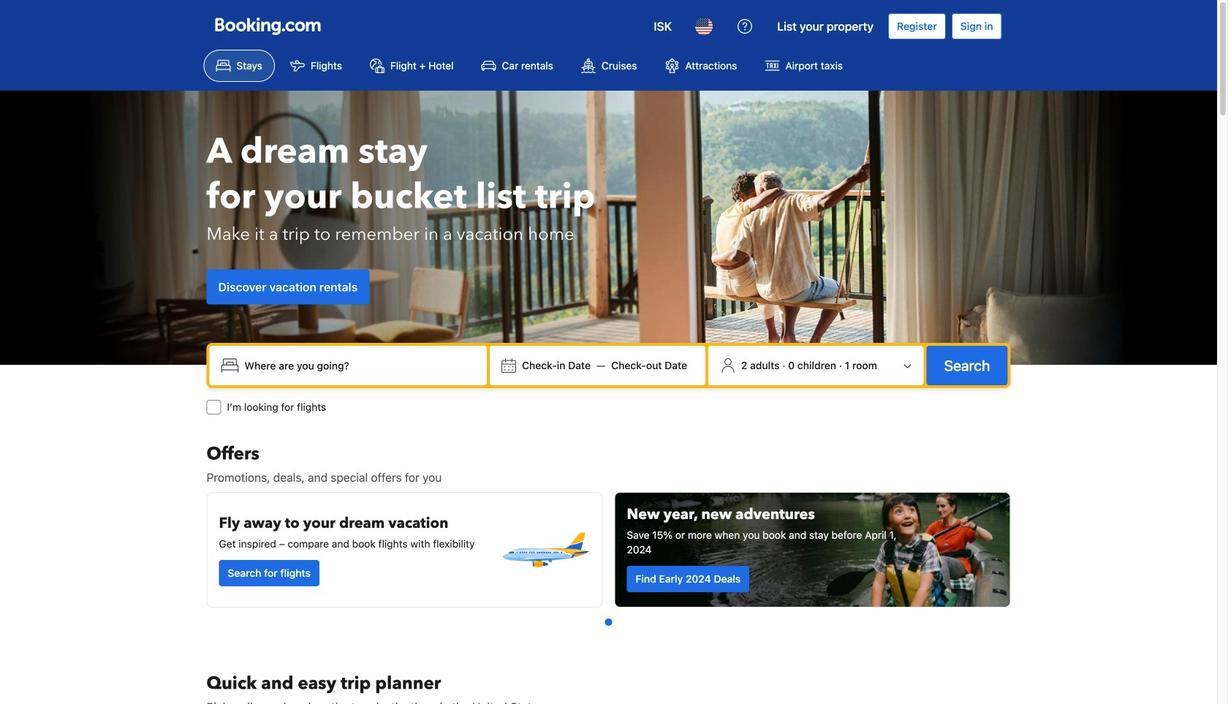 Task type: describe. For each thing, give the bounding box(es) containing it.
booking.com image
[[215, 18, 321, 35]]

fly away to your dream vacation image
[[500, 505, 591, 595]]



Task type: vqa. For each thing, say whether or not it's contained in the screenshot.
the How are my bookings counted? dropdown button
no



Task type: locate. For each thing, give the bounding box(es) containing it.
progress bar
[[605, 619, 613, 626]]

main content
[[201, 442, 1017, 704]]

a young girl and woman kayak on a river image
[[615, 493, 1010, 607]]

Where are you going? field
[[239, 353, 481, 379]]



